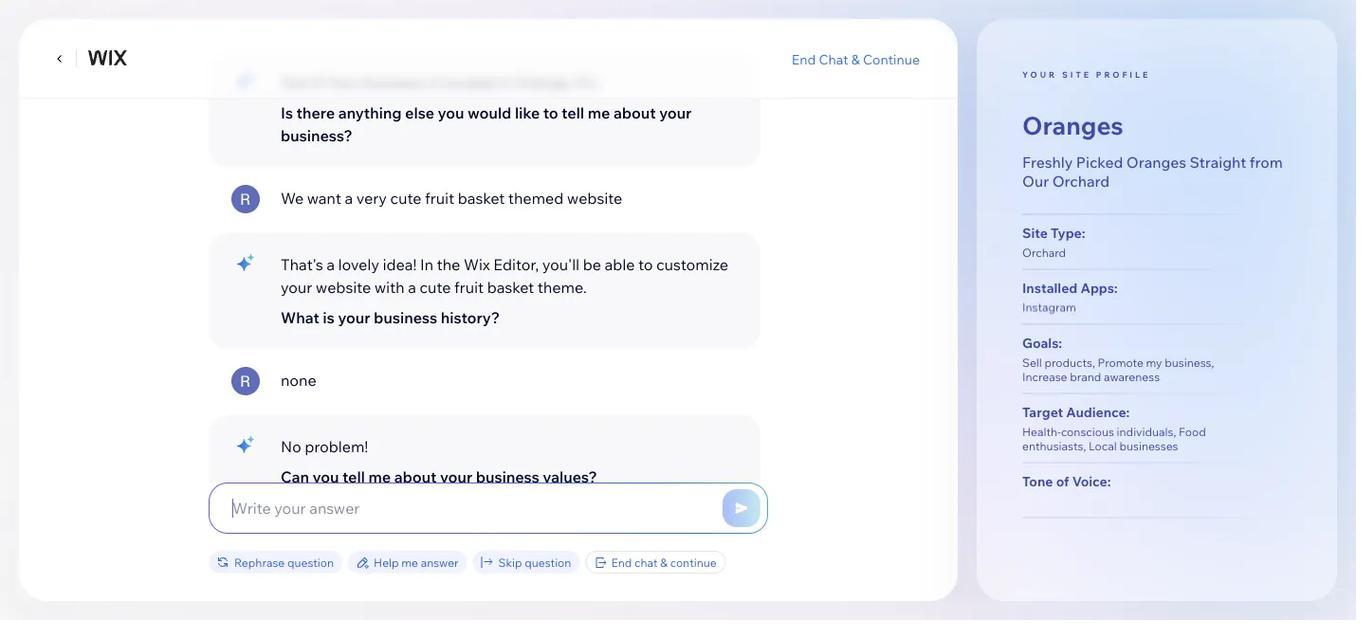 Task type: locate. For each thing, give the bounding box(es) containing it.
1 horizontal spatial tell
[[562, 103, 584, 122]]

a left lovely
[[327, 255, 335, 274]]

1 horizontal spatial is
[[428, 73, 439, 92]]

2 horizontal spatial a
[[408, 278, 416, 297]]

to right like
[[543, 103, 558, 122]]

business,
[[1165, 355, 1214, 369]]

nj.
[[576, 73, 601, 92]]

from
[[1250, 153, 1283, 171]]

skip question
[[498, 555, 571, 569]]

0 vertical spatial orchard
[[1052, 172, 1110, 190]]

business
[[362, 73, 425, 92], [374, 308, 437, 327], [476, 467, 539, 486]]

local
[[1089, 438, 1117, 453]]

2 vertical spatial me
[[401, 555, 418, 569]]

values?
[[543, 467, 597, 486]]

history?
[[441, 308, 500, 327]]

2 question from the left
[[525, 555, 571, 569]]

0 horizontal spatial me
[[368, 467, 391, 486]]

ruby image
[[231, 185, 260, 213], [231, 367, 260, 395]]

lovely
[[338, 255, 379, 274]]

tell down problem!
[[342, 467, 365, 486]]

me right can
[[368, 467, 391, 486]]

0 horizontal spatial website
[[316, 278, 371, 297]]

help me answer
[[374, 555, 459, 569]]

1 horizontal spatial website
[[567, 189, 622, 208]]

chat
[[819, 50, 848, 67]]

target audience: health-conscious individuals, food enthusiasts, local businesses
[[1022, 403, 1206, 453]]

freshly
[[1022, 153, 1073, 171]]

orchard down picked
[[1052, 172, 1110, 190]]

2 vertical spatial business
[[476, 467, 539, 486]]

1 vertical spatial fruit
[[454, 278, 484, 297]]

0 horizontal spatial oranges
[[1022, 110, 1123, 140]]

cute inside that's a lovely idea! in the wix editor, you'll be able to customize your website with a cute fruit basket theme.
[[420, 278, 451, 297]]

cute right very
[[390, 189, 421, 208]]

about inside the is there anything else you would like to tell me about your business?
[[613, 103, 656, 122]]

fruit up the
[[425, 189, 454, 208]]

oranges up 'freshly'
[[1022, 110, 1123, 140]]

oranges
[[1022, 110, 1123, 140], [1126, 153, 1186, 171]]

business left values?
[[476, 467, 539, 486]]

1 question from the left
[[287, 555, 334, 569]]

1 vertical spatial end
[[611, 555, 632, 569]]

is right 'what'
[[323, 308, 335, 327]]

& inside button
[[851, 50, 860, 67]]

1 vertical spatial about
[[394, 467, 437, 486]]

0 vertical spatial to
[[543, 103, 558, 122]]

2 ruby image from the top
[[231, 367, 260, 395]]

located
[[443, 73, 496, 92]]

1 vertical spatial me
[[368, 467, 391, 486]]

basket
[[458, 189, 505, 208], [487, 278, 534, 297]]

1 horizontal spatial about
[[613, 103, 656, 122]]

like
[[515, 103, 540, 122]]

1 vertical spatial &
[[660, 555, 668, 569]]

to right able
[[638, 255, 653, 274]]

installed
[[1022, 279, 1078, 296]]

a left very
[[345, 189, 353, 208]]

0 vertical spatial ruby image
[[231, 185, 260, 213]]

about
[[613, 103, 656, 122], [394, 467, 437, 486]]

problem!
[[305, 437, 368, 456]]

be
[[583, 255, 601, 274]]

ruby image left "we"
[[231, 185, 260, 213]]

1 vertical spatial is
[[323, 308, 335, 327]]

0 horizontal spatial tell
[[342, 467, 365, 486]]

conscious
[[1061, 424, 1114, 438]]

audience:
[[1066, 403, 1130, 420]]

0 horizontal spatial about
[[394, 467, 437, 486]]

to
[[543, 103, 558, 122], [638, 255, 653, 274]]

of
[[1056, 473, 1069, 489]]

voice:
[[1072, 473, 1111, 489]]

got it! your business is located in orange, nj.
[[281, 73, 601, 92]]

your inside that's a lovely idea! in the wix editor, you'll be able to customize your website with a cute fruit basket theme.
[[281, 278, 312, 297]]

you down no problem!
[[313, 467, 339, 486]]

1 horizontal spatial question
[[525, 555, 571, 569]]

editor,
[[493, 255, 539, 274]]

1 horizontal spatial &
[[851, 50, 860, 67]]

0 vertical spatial is
[[428, 73, 439, 92]]

1 horizontal spatial you
[[438, 103, 464, 122]]

2 horizontal spatial me
[[588, 103, 610, 122]]

1 ruby image from the top
[[231, 185, 260, 213]]

fruit down "wix"
[[454, 278, 484, 297]]

0 horizontal spatial end
[[611, 555, 632, 569]]

business?
[[281, 126, 352, 145]]

profile
[[1096, 70, 1150, 80]]

business down with
[[374, 308, 437, 327]]

question
[[287, 555, 334, 569], [525, 555, 571, 569]]

0 vertical spatial end
[[792, 50, 816, 67]]

0 vertical spatial basket
[[458, 189, 505, 208]]

basket left themed at the top left
[[458, 189, 505, 208]]

website right themed at the top left
[[567, 189, 622, 208]]

end
[[792, 50, 816, 67], [611, 555, 632, 569]]

0 horizontal spatial a
[[327, 255, 335, 274]]

question right skip
[[525, 555, 571, 569]]

1 vertical spatial tell
[[342, 467, 365, 486]]

tone
[[1022, 473, 1053, 489]]

brand
[[1070, 369, 1101, 383]]

ruby image left none
[[231, 367, 260, 395]]

tell inside the is there anything else you would like to tell me about your business?
[[562, 103, 584, 122]]

end for end chat & continue
[[792, 50, 816, 67]]

0 horizontal spatial &
[[660, 555, 668, 569]]

customize
[[656, 255, 728, 274]]

your site profile
[[1022, 70, 1150, 80]]

0 vertical spatial tell
[[562, 103, 584, 122]]

0 horizontal spatial to
[[543, 103, 558, 122]]

0 vertical spatial business
[[362, 73, 425, 92]]

tell
[[562, 103, 584, 122], [342, 467, 365, 486]]

0 vertical spatial &
[[851, 50, 860, 67]]

to inside the is there anything else you would like to tell me about your business?
[[543, 103, 558, 122]]

is up 'else'
[[428, 73, 439, 92]]

0 vertical spatial a
[[345, 189, 353, 208]]

orchard inside site type: orchard
[[1022, 245, 1066, 259]]

in
[[420, 255, 433, 274]]

is
[[428, 73, 439, 92], [323, 308, 335, 327]]

me right help
[[401, 555, 418, 569]]

website down lovely
[[316, 278, 371, 297]]

orchard down site
[[1022, 245, 1066, 259]]

&
[[851, 50, 860, 67], [660, 555, 668, 569]]

you right 'else'
[[438, 103, 464, 122]]

we want a very cute fruit basket themed website
[[281, 189, 622, 208]]

instagram
[[1022, 300, 1076, 314]]

1 vertical spatial oranges
[[1126, 153, 1186, 171]]

a
[[345, 189, 353, 208], [327, 255, 335, 274], [408, 278, 416, 297]]

1 vertical spatial orchard
[[1022, 245, 1066, 259]]

me
[[588, 103, 610, 122], [368, 467, 391, 486], [401, 555, 418, 569]]

question right "rephrase" at the left bottom of page
[[287, 555, 334, 569]]

continue
[[863, 50, 920, 67]]

want
[[307, 189, 341, 208]]

you inside the is there anything else you would like to tell me about your business?
[[438, 103, 464, 122]]

1 vertical spatial cute
[[420, 278, 451, 297]]

oranges inside freshly picked oranges straight from our orchard
[[1126, 153, 1186, 171]]

0 horizontal spatial question
[[287, 555, 334, 569]]

me down nj.
[[588, 103, 610, 122]]

basket down editor,
[[487, 278, 534, 297]]

oranges right picked
[[1126, 153, 1186, 171]]

1 vertical spatial a
[[327, 255, 335, 274]]

1 horizontal spatial end
[[792, 50, 816, 67]]

can
[[281, 467, 309, 486]]

you
[[438, 103, 464, 122], [313, 467, 339, 486]]

1 vertical spatial to
[[638, 255, 653, 274]]

1 vertical spatial basket
[[487, 278, 534, 297]]

tell down nj.
[[562, 103, 584, 122]]

fruit
[[425, 189, 454, 208], [454, 278, 484, 297]]

Write your answer text field
[[210, 484, 767, 533]]

none
[[281, 371, 316, 390]]

to inside that's a lovely idea! in the wix editor, you'll be able to customize your website with a cute fruit basket theme.
[[638, 255, 653, 274]]

1 vertical spatial you
[[313, 467, 339, 486]]

a right with
[[408, 278, 416, 297]]

no problem!
[[281, 437, 368, 456]]

themed
[[508, 189, 564, 208]]

1 horizontal spatial to
[[638, 255, 653, 274]]

0 vertical spatial you
[[438, 103, 464, 122]]

0 vertical spatial me
[[588, 103, 610, 122]]

0 horizontal spatial you
[[313, 467, 339, 486]]

business up anything
[[362, 73, 425, 92]]

1 vertical spatial website
[[316, 278, 371, 297]]

website
[[567, 189, 622, 208], [316, 278, 371, 297]]

2 vertical spatial a
[[408, 278, 416, 297]]

end inside end chat & continue button
[[792, 50, 816, 67]]

type:
[[1051, 224, 1085, 241]]

cute down in
[[420, 278, 451, 297]]

in
[[499, 73, 512, 92]]

we
[[281, 189, 304, 208]]

0 vertical spatial about
[[613, 103, 656, 122]]

1 vertical spatial ruby image
[[231, 367, 260, 395]]

no
[[281, 437, 301, 456]]

0 vertical spatial oranges
[[1022, 110, 1123, 140]]

your
[[1022, 70, 1057, 80]]

your
[[659, 103, 692, 122], [281, 278, 312, 297], [338, 308, 370, 327], [440, 467, 472, 486]]

1 vertical spatial business
[[374, 308, 437, 327]]

1 horizontal spatial oranges
[[1126, 153, 1186, 171]]

goals: sell products, promote my business, increase brand awareness
[[1022, 334, 1214, 383]]

orchard
[[1052, 172, 1110, 190], [1022, 245, 1066, 259]]



Task type: describe. For each thing, give the bounding box(es) containing it.
able
[[605, 255, 635, 274]]

food
[[1179, 424, 1206, 438]]

0 horizontal spatial is
[[323, 308, 335, 327]]

very
[[356, 189, 387, 208]]

business for is
[[362, 73, 425, 92]]

it!
[[311, 73, 324, 92]]

fruit inside that's a lovely idea! in the wix editor, you'll be able to customize your website with a cute fruit basket theme.
[[454, 278, 484, 297]]

that's a lovely idea! in the wix editor, you'll be able to customize your website with a cute fruit basket theme.
[[281, 255, 728, 297]]

with
[[374, 278, 405, 297]]

rephrase question
[[234, 555, 334, 569]]

would
[[468, 103, 511, 122]]

what
[[281, 308, 319, 327]]

skip
[[498, 555, 522, 569]]

installed apps: instagram
[[1022, 279, 1118, 314]]

what is your business history?
[[281, 308, 500, 327]]

chat
[[634, 555, 658, 569]]

0 vertical spatial cute
[[390, 189, 421, 208]]

business for history?
[[374, 308, 437, 327]]

& for continue
[[660, 555, 668, 569]]

is there anything else you would like to tell me about your business?
[[281, 103, 692, 145]]

theme.
[[538, 278, 587, 297]]

my
[[1146, 355, 1162, 369]]

health-
[[1022, 424, 1061, 438]]

your
[[327, 73, 359, 92]]

end for end chat & continue
[[611, 555, 632, 569]]

businesses
[[1119, 438, 1178, 453]]

got
[[281, 73, 307, 92]]

site
[[1022, 224, 1048, 241]]

1 horizontal spatial me
[[401, 555, 418, 569]]

enthusiasts,
[[1022, 438, 1086, 453]]

is
[[281, 103, 293, 122]]

freshly picked oranges straight from our orchard
[[1022, 153, 1283, 190]]

tone of voice:
[[1022, 473, 1111, 489]]

else
[[405, 103, 434, 122]]

can you tell me about your business values?
[[281, 467, 597, 486]]

help
[[374, 555, 399, 569]]

0 vertical spatial website
[[567, 189, 622, 208]]

apps:
[[1080, 279, 1118, 296]]

the
[[437, 255, 460, 274]]

idea!
[[383, 255, 417, 274]]

picked
[[1076, 153, 1123, 171]]

you'll
[[542, 255, 580, 274]]

site type: orchard
[[1022, 224, 1085, 259]]

ruby image for none
[[231, 367, 260, 395]]

products,
[[1044, 355, 1095, 369]]

me inside the is there anything else you would like to tell me about your business?
[[588, 103, 610, 122]]

end chat & continue button
[[792, 50, 920, 68]]

site
[[1062, 70, 1091, 80]]

your inside the is there anything else you would like to tell me about your business?
[[659, 103, 692, 122]]

end chat & continue
[[611, 555, 717, 569]]

basket inside that's a lovely idea! in the wix editor, you'll be able to customize your website with a cute fruit basket theme.
[[487, 278, 534, 297]]

promote
[[1098, 355, 1143, 369]]

1 horizontal spatial a
[[345, 189, 353, 208]]

awareness
[[1104, 369, 1160, 383]]

individuals,
[[1117, 424, 1176, 438]]

question for skip question
[[525, 555, 571, 569]]

our
[[1022, 172, 1049, 190]]

ruby image for we want a very cute fruit basket themed website
[[231, 185, 260, 213]]

there
[[296, 103, 335, 122]]

website inside that's a lovely idea! in the wix editor, you'll be able to customize your website with a cute fruit basket theme.
[[316, 278, 371, 297]]

increase
[[1022, 369, 1067, 383]]

0 vertical spatial fruit
[[425, 189, 454, 208]]

goals:
[[1022, 334, 1062, 351]]

straight
[[1190, 153, 1246, 171]]

answer
[[421, 555, 459, 569]]

& for continue
[[851, 50, 860, 67]]

end chat & continue
[[792, 50, 920, 67]]

continue
[[670, 555, 717, 569]]

wix
[[464, 255, 490, 274]]

that's
[[281, 255, 323, 274]]

sell
[[1022, 355, 1042, 369]]

anything
[[338, 103, 402, 122]]

rephrase
[[234, 555, 285, 569]]

orchard inside freshly picked oranges straight from our orchard
[[1052, 172, 1110, 190]]

target
[[1022, 403, 1063, 420]]

question for rephrase question
[[287, 555, 334, 569]]

orange,
[[515, 73, 572, 92]]



Task type: vqa. For each thing, say whether or not it's contained in the screenshot.
Coffee Shop "group"
no



